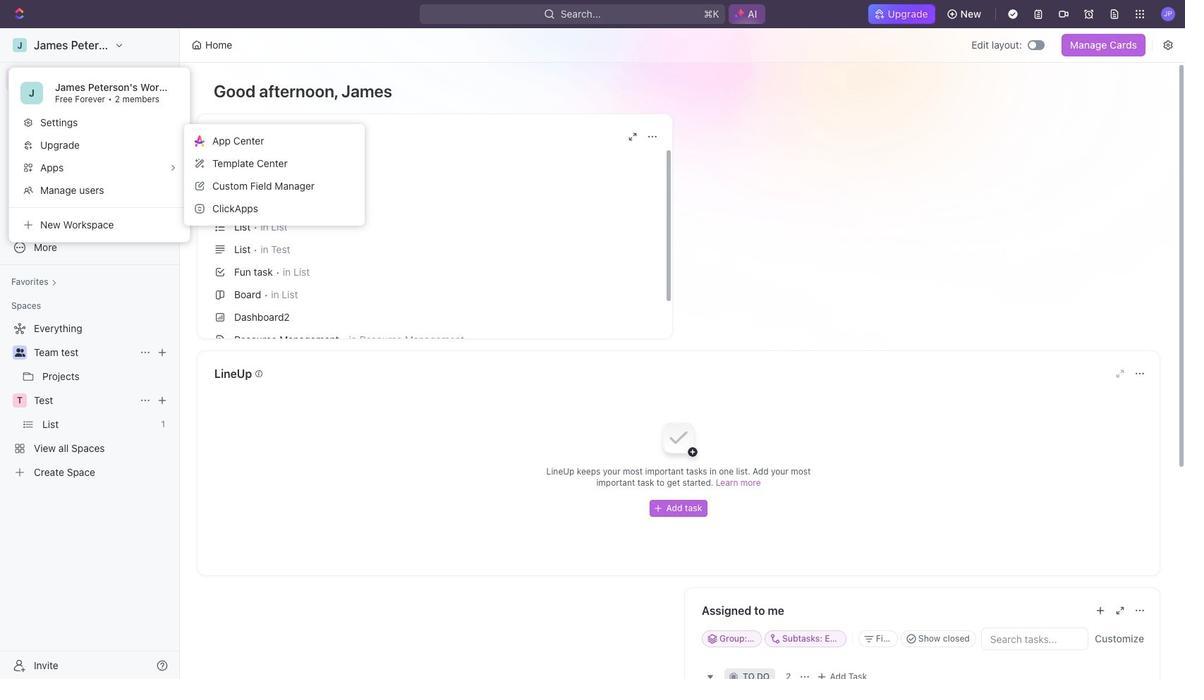 Task type: vqa. For each thing, say whether or not it's contained in the screenshot.
sidebar 'navigation'
yes



Task type: describe. For each thing, give the bounding box(es) containing it.
james peterson's workspace, , element inside 'sidebar' navigation
[[13, 38, 27, 52]]

sidebar navigation
[[0, 28, 180, 680]]

tree inside 'sidebar' navigation
[[6, 318, 174, 484]]

test, , element
[[13, 394, 27, 408]]

1 vertical spatial james peterson's workspace, , element
[[20, 82, 43, 104]]

Search tasks... text field
[[983, 629, 1088, 650]]

user group image
[[14, 349, 25, 357]]



Task type: locate. For each thing, give the bounding box(es) containing it.
tree
[[6, 318, 174, 484]]

james peterson's workspace, , element
[[13, 38, 27, 52], [20, 82, 43, 104]]

0 vertical spatial james peterson's workspace, , element
[[13, 38, 27, 52]]

user group image
[[215, 154, 226, 163]]



